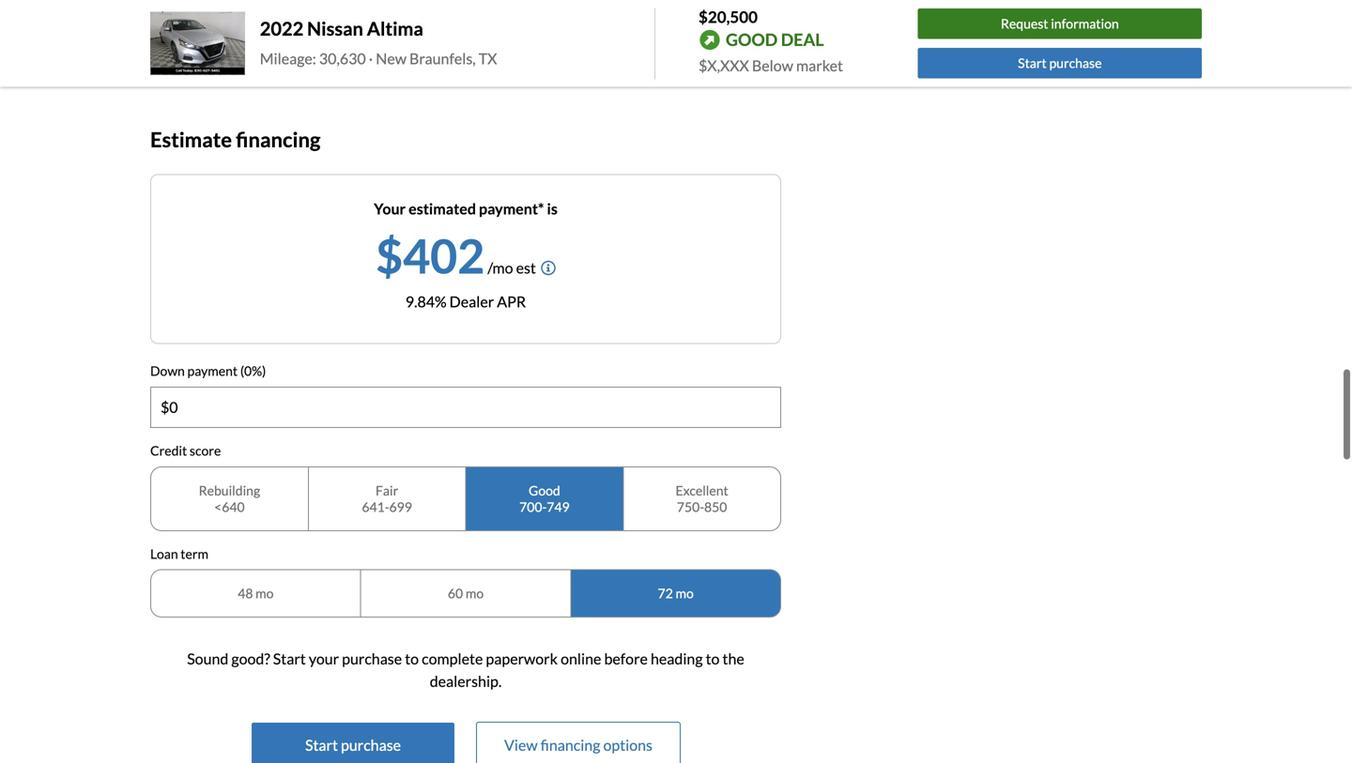 Task type: describe. For each thing, give the bounding box(es) containing it.
deal
[[781, 29, 825, 50]]

32 days at this dealership 32 days on cargurus · 1 save
[[210, 36, 398, 77]]

$x,xxx
[[699, 56, 750, 75]]

0 vertical spatial start purchase button
[[919, 48, 1203, 78]]

60 mo
[[448, 586, 484, 602]]

financing for estimate
[[236, 127, 321, 152]]

start for top start purchase button
[[1019, 55, 1047, 71]]

749
[[547, 499, 570, 515]]

start for left start purchase button
[[305, 737, 338, 755]]

view financing options button
[[477, 724, 680, 764]]

score
[[190, 443, 221, 459]]

750-
[[677, 499, 705, 515]]

your
[[309, 650, 339, 669]]

paperwork
[[486, 650, 558, 669]]

the
[[723, 650, 745, 669]]

on
[[264, 59, 280, 77]]

$402
[[376, 228, 485, 284]]

good?
[[232, 650, 270, 669]]

online
[[561, 650, 602, 669]]

apr
[[497, 293, 526, 311]]

rebuilding
[[199, 483, 260, 499]]

market
[[797, 56, 844, 75]]

nissan
[[307, 17, 364, 40]]

mileage:
[[260, 49, 316, 68]]

dealer
[[450, 293, 494, 311]]

start inside the sound good? start your purchase to complete paperwork online before heading to the dealership.
[[273, 650, 306, 669]]

48
[[238, 586, 253, 602]]

2 vertical spatial purchase
[[341, 737, 401, 755]]

2 days from the top
[[231, 59, 261, 77]]

2 to from the left
[[706, 650, 720, 669]]

info circle image
[[541, 261, 556, 276]]

dealership.
[[430, 673, 502, 691]]

term
[[181, 546, 209, 562]]

excellent 750-850
[[676, 483, 729, 515]]

your estimated payment* is
[[374, 200, 558, 218]]

/mo
[[488, 259, 513, 277]]

request information
[[1001, 16, 1120, 32]]

1 vertical spatial start purchase
[[305, 737, 401, 755]]

rebuilding <640
[[199, 483, 260, 515]]

· inside 2022 nissan altima mileage: 30,630 · new braunfels, tx
[[369, 49, 373, 68]]

at
[[264, 36, 278, 54]]

fair 641-699
[[362, 483, 412, 515]]

sound
[[187, 650, 229, 669]]

request
[[1001, 16, 1049, 32]]

<640
[[214, 499, 245, 515]]

loan
[[150, 546, 178, 562]]

72 mo
[[658, 586, 694, 602]]

save
[[369, 59, 398, 77]]

good deal
[[726, 29, 825, 50]]

braunfels,
[[410, 49, 476, 68]]

48 mo
[[238, 586, 274, 602]]

financing for view
[[541, 737, 601, 755]]

this
[[281, 36, 306, 54]]

estimate
[[150, 127, 232, 152]]

excellent
[[676, 483, 729, 499]]



Task type: locate. For each thing, give the bounding box(es) containing it.
32 left the 'at'
[[210, 36, 228, 54]]

financing
[[236, 127, 321, 152], [541, 737, 601, 755]]

complete
[[422, 650, 483, 669]]

2 mo from the left
[[466, 586, 484, 602]]

1 to from the left
[[405, 650, 419, 669]]

· inside 32 days at this dealership 32 days on cargurus · 1 save
[[351, 59, 355, 77]]

mo right 60
[[466, 586, 484, 602]]

1 days from the top
[[231, 36, 262, 54]]

days left the 'at'
[[231, 36, 262, 54]]

30,630
[[319, 49, 366, 68]]

· right 1
[[369, 49, 373, 68]]

purchase inside the sound good? start your purchase to complete paperwork online before heading to the dealership.
[[342, 650, 402, 669]]

start purchase button down "request information" button at the top right
[[919, 48, 1203, 78]]

below
[[753, 56, 794, 75]]

· left 1
[[351, 59, 355, 77]]

9.84%
[[406, 293, 447, 311]]

2022 nissan altima mileage: 30,630 · new braunfels, tx
[[260, 17, 497, 68]]

tx
[[479, 49, 497, 68]]

good
[[726, 29, 778, 50]]

Down payment (0%) text field
[[151, 388, 781, 427]]

$402 /mo est
[[376, 228, 536, 284]]

altima
[[367, 17, 424, 40]]

to
[[405, 650, 419, 669], [706, 650, 720, 669]]

mo
[[256, 586, 274, 602], [466, 586, 484, 602], [676, 586, 694, 602]]

start
[[1019, 55, 1047, 71], [273, 650, 306, 669], [305, 737, 338, 755]]

purchase
[[1050, 55, 1103, 71], [342, 650, 402, 669], [341, 737, 401, 755]]

view financing options
[[505, 737, 653, 755]]

9.84% dealer apr
[[406, 293, 526, 311]]

start purchase button down your
[[252, 724, 455, 764]]

estimated
[[409, 200, 476, 218]]

1 horizontal spatial financing
[[541, 737, 601, 755]]

1 horizontal spatial to
[[706, 650, 720, 669]]

start purchase down "request information" button at the top right
[[1019, 55, 1103, 71]]

$20,500
[[699, 7, 758, 26]]

options
[[604, 737, 653, 755]]

sound good? start your purchase to complete paperwork online before heading to the dealership.
[[187, 650, 745, 691]]

mo right 72
[[676, 586, 694, 602]]

1 vertical spatial start
[[273, 650, 306, 669]]

·
[[369, 49, 373, 68], [351, 59, 355, 77]]

0 vertical spatial 32
[[210, 36, 228, 54]]

2022 nissan altima image
[[150, 12, 245, 75]]

information
[[1052, 16, 1120, 32]]

1 32 from the top
[[210, 36, 228, 54]]

0 horizontal spatial mo
[[256, 586, 274, 602]]

2 horizontal spatial mo
[[676, 586, 694, 602]]

estimate financing
[[150, 127, 321, 152]]

down
[[150, 363, 185, 379]]

0 vertical spatial start purchase
[[1019, 55, 1103, 71]]

32 days at this dealership image
[[150, 31, 195, 76], [158, 39, 188, 69]]

2 32 from the top
[[210, 59, 228, 77]]

1 vertical spatial start purchase button
[[252, 724, 455, 764]]

0 vertical spatial purchase
[[1050, 55, 1103, 71]]

mo for 60 mo
[[466, 586, 484, 602]]

1 vertical spatial days
[[231, 59, 261, 77]]

new
[[376, 49, 407, 68]]

mo for 72 mo
[[676, 586, 694, 602]]

700-
[[520, 499, 547, 515]]

0 vertical spatial start
[[1019, 55, 1047, 71]]

0 horizontal spatial to
[[405, 650, 419, 669]]

heading
[[651, 650, 703, 669]]

2 vertical spatial start
[[305, 737, 338, 755]]

0 horizontal spatial ·
[[351, 59, 355, 77]]

payment*
[[479, 200, 544, 218]]

1 vertical spatial purchase
[[342, 650, 402, 669]]

1 horizontal spatial ·
[[369, 49, 373, 68]]

72
[[658, 586, 673, 602]]

641-
[[362, 499, 390, 515]]

financing down on
[[236, 127, 321, 152]]

view
[[505, 737, 538, 755]]

financing right 'view'
[[541, 737, 601, 755]]

down payment (0%)
[[150, 363, 266, 379]]

days
[[231, 36, 262, 54], [231, 59, 261, 77]]

0 vertical spatial financing
[[236, 127, 321, 152]]

est
[[516, 259, 536, 277]]

start purchase
[[1019, 55, 1103, 71], [305, 737, 401, 755]]

days left on
[[231, 59, 261, 77]]

1
[[358, 59, 366, 77]]

(0%)
[[240, 363, 266, 379]]

request information button
[[919, 9, 1203, 39]]

your
[[374, 200, 406, 218]]

32
[[210, 36, 228, 54], [210, 59, 228, 77]]

is
[[547, 200, 558, 218]]

699
[[389, 499, 412, 515]]

32 left on
[[210, 59, 228, 77]]

3 mo from the left
[[676, 586, 694, 602]]

1 horizontal spatial start purchase button
[[919, 48, 1203, 78]]

1 vertical spatial financing
[[541, 737, 601, 755]]

good 700-749
[[520, 483, 570, 515]]

1 vertical spatial 32
[[210, 59, 228, 77]]

financing inside "button"
[[541, 737, 601, 755]]

0 horizontal spatial start purchase
[[305, 737, 401, 755]]

0 horizontal spatial start purchase button
[[252, 724, 455, 764]]

payment
[[187, 363, 238, 379]]

to left the
[[706, 650, 720, 669]]

1 horizontal spatial mo
[[466, 586, 484, 602]]

60
[[448, 586, 463, 602]]

to left complete
[[405, 650, 419, 669]]

start down request
[[1019, 55, 1047, 71]]

2022
[[260, 17, 304, 40]]

good
[[529, 483, 561, 499]]

start purchase down your
[[305, 737, 401, 755]]

cargurus
[[283, 59, 348, 77]]

mo right 48 on the left of the page
[[256, 586, 274, 602]]

0 horizontal spatial financing
[[236, 127, 321, 152]]

before
[[605, 650, 648, 669]]

start left your
[[273, 650, 306, 669]]

start down your
[[305, 737, 338, 755]]

credit
[[150, 443, 187, 459]]

850
[[705, 499, 728, 515]]

start purchase button
[[919, 48, 1203, 78], [252, 724, 455, 764]]

mo for 48 mo
[[256, 586, 274, 602]]

dealership
[[309, 36, 379, 54]]

1 horizontal spatial start purchase
[[1019, 55, 1103, 71]]

1 mo from the left
[[256, 586, 274, 602]]

loan term
[[150, 546, 209, 562]]

$x,xxx below market
[[699, 56, 844, 75]]

0 vertical spatial days
[[231, 36, 262, 54]]

fair
[[376, 483, 399, 499]]

credit score
[[150, 443, 221, 459]]



Task type: vqa. For each thing, say whether or not it's contained in the screenshot.
options
yes



